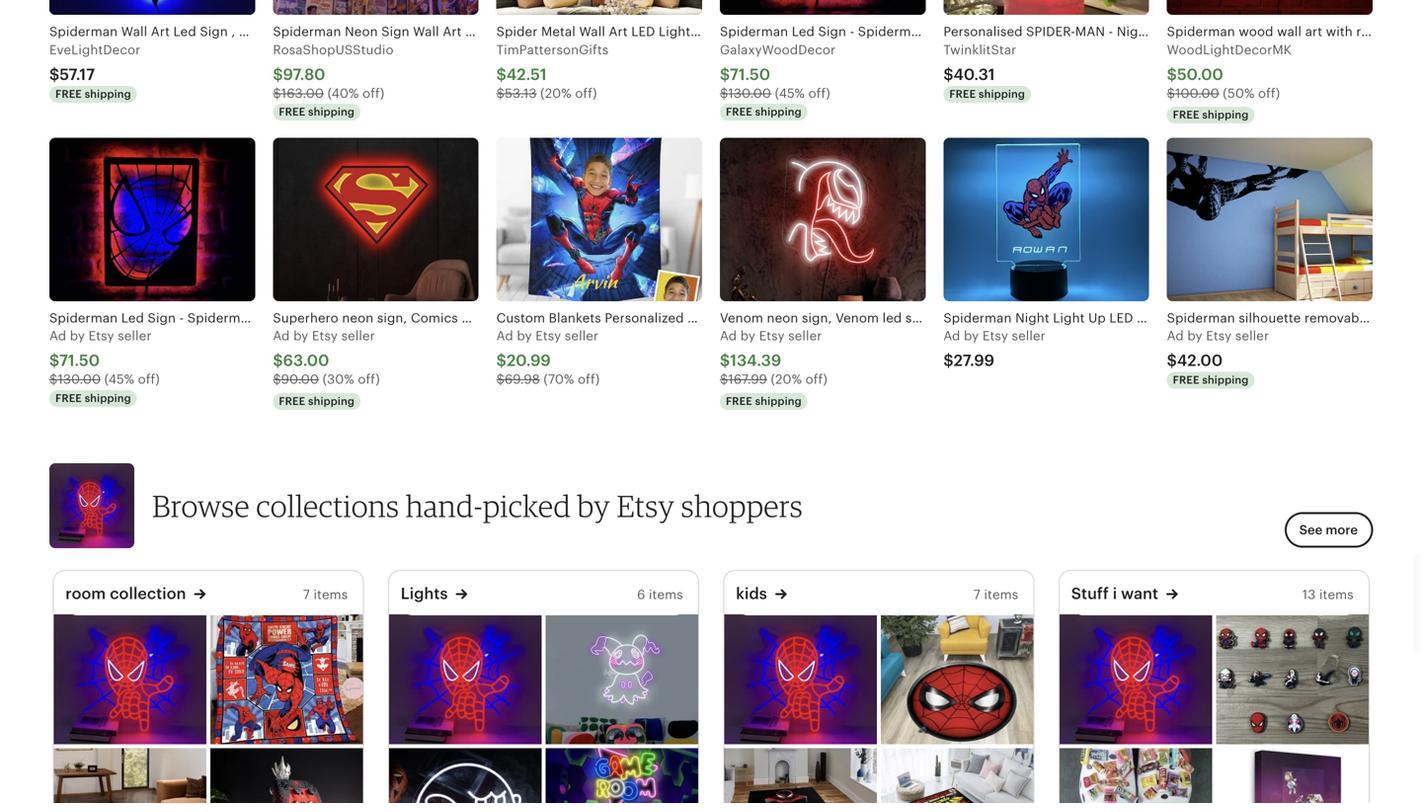 Task type: describe. For each thing, give the bounding box(es) containing it.
7 for kids
[[974, 587, 981, 602]]

items for room collection
[[314, 587, 348, 602]]

69.98
[[505, 372, 540, 387]]

42.51
[[507, 66, 547, 84]]

b for 71.50
[[70, 328, 78, 343]]

twinklitstar $ 40.31 free shipping
[[944, 42, 1026, 100]]

picked
[[483, 487, 571, 524]]

y for 20.99
[[525, 328, 532, 343]]

stuff
[[1072, 585, 1109, 603]]

items for lights
[[649, 587, 683, 602]]

off) inside woodlightdecormk $ 50.00 $ 100.00 (50% off) free shipping
[[1259, 86, 1281, 101]]

b for 134.39
[[741, 328, 749, 343]]

spiderman neon sign, spiderman web, spiderman wall art, gift for kid, birthday gift image for stuff i want
[[1060, 614, 1212, 744]]

hand-
[[406, 487, 483, 524]]

evelightdecor $ 57.17 free shipping
[[49, 42, 141, 100]]

spider man across the spiderverse blanket | miguel o'hara spiderman 2099 fleece blanket | xmas decor| spider movie gift image
[[210, 614, 363, 744]]

mimikyu - led neon sign, custom neon, neon light image
[[546, 614, 698, 744]]

free inside woodlightdecormk $ 50.00 $ 100.00 (50% off) free shipping
[[1173, 109, 1200, 121]]

d for 27.99
[[952, 328, 961, 343]]

shipping inside evelightdecor $ 57.17 free shipping
[[85, 88, 131, 100]]

seller for 42.00
[[1236, 328, 1270, 343]]

seller for 20.99
[[565, 328, 599, 343]]

off) inside galaxywooddecor $ 71.50 $ 130.00 (45% off) free shipping
[[809, 86, 831, 101]]

a for 42.00
[[1167, 328, 1176, 343]]

crockycroc, hard resin charm, candy, chips, chocolate, candy, cake, marshmallow image
[[1060, 748, 1212, 803]]

$ inside a d b y etsy seller $ 27.99
[[944, 352, 954, 370]]

off) inside a d b y etsy seller $ 134.39 $ 167.99 (20% off) free shipping
[[806, 372, 828, 387]]

free inside rosashopusstudio $ 97.80 $ 163.00 (40% off) free shipping
[[279, 106, 306, 118]]

superhero neon sign, comics neon sign, superhero led wall art, comics wall decor, kids room neon sign, kids room light, comics fan gift image
[[273, 138, 479, 301]]

d for 20.99
[[505, 328, 514, 343]]

free inside galaxywooddecor $ 71.50 $ 130.00 (45% off) free shipping
[[726, 106, 753, 118]]

shipping inside a d b y etsy seller $ 42.00 free shipping
[[1203, 374, 1249, 386]]

spiderman croc charms | croc charms for kids and adults | gwen stacy croc charms | miles morales croc charms inactive image
[[1216, 614, 1369, 744]]

$ inside a d b y etsy seller $ 42.00 free shipping
[[1167, 352, 1178, 370]]

spiderman night light up led table desk lamp spider man hero boys kids home room decor personalized free engrave 16 colors with remote gift image
[[944, 138, 1150, 301]]

a d b y etsy seller $ 63.00 $ 90.00 (30% off) free shipping
[[273, 328, 380, 407]]

a d b y etsy seller $ 27.99
[[944, 328, 1046, 370]]

timpattersongifts
[[497, 42, 609, 57]]

53.13
[[505, 86, 537, 101]]

a d b y etsy seller $ 20.99 $ 69.98 (70% off)
[[497, 328, 600, 387]]

collection
[[110, 585, 186, 603]]

free inside evelightdecor $ 57.17 free shipping
[[55, 88, 82, 100]]

spider metal wall art led light, spider lover sign, home decor, kid nursery decoration, halloween, christmas, birthday, halloween gift image
[[497, 0, 702, 15]]

galaxywooddecor
[[720, 42, 836, 57]]

the amazing spider man, spiderman, spider man, legend cartoon rug, legend, comic book, fantastic rug, spiderman rug, decor rug, movie comics image
[[881, 748, 1034, 803]]

more
[[1326, 523, 1358, 538]]

etsy for 63.00
[[312, 328, 338, 343]]

seller for 134.39
[[789, 328, 822, 343]]

a d b y etsy seller $ 71.50 $ 130.00 (45% off) free shipping
[[49, 328, 160, 404]]

a for 134.39
[[720, 328, 729, 343]]

(50%
[[1223, 86, 1255, 101]]

spiderman neon sign, spiderman web, spiderman wall art, gift for kid, birthday gift image for lights
[[389, 614, 542, 744]]

stuff i want
[[1072, 585, 1159, 603]]

spiderman neon sign, spiderman web, spiderman wall art, gift for kid, birthday gift image for room collection
[[54, 614, 206, 744]]

57.17
[[60, 66, 95, 84]]

venom neon sign, venom led sign, venom sign, comics neon sign, game room neon sign, kids room neon sign, venom wall art, venom wall decor image
[[720, 138, 926, 301]]

woodlightdecormk $ 50.00 $ 100.00 (50% off) free shipping
[[1167, 42, 1292, 121]]

y for 71.50
[[78, 328, 85, 343]]

spider-man, spider-man rug,kids gift themed rug,gift for him,area rug, room rug,spiderman patterned rug,popular rug, image
[[724, 748, 877, 803]]

63.00
[[283, 352, 329, 370]]

$ inside twinklitstar $ 40.31 free shipping
[[944, 66, 954, 84]]

90.00
[[281, 372, 319, 387]]

a for 20.99
[[497, 328, 506, 343]]

etsy for 134.39
[[759, 328, 785, 343]]

40.31
[[954, 66, 995, 84]]

6
[[637, 587, 646, 602]]

71.50 inside a d b y etsy seller $ 71.50 $ 130.00 (45% off) free shipping
[[59, 352, 100, 370]]

collections
[[256, 487, 399, 524]]

0 horizontal spatial spiderman led sign - spiderman fans led light - avengers hero lighted wall decor -  gifts for him - christmas gift image
[[49, 138, 255, 301]]

b for 27.99
[[964, 328, 973, 343]]

etsy for 42.00
[[1207, 328, 1232, 343]]

off) inside timpattersongifts $ 42.51 $ 53.13 (20% off)
[[575, 86, 597, 101]]

see more link
[[1285, 512, 1373, 548]]

y for 63.00
[[302, 328, 309, 343]]

spiderman silhouette removable wall decor decal sticker home nursery kids room decor image
[[1167, 138, 1373, 301]]

spiderman neon sign wall art nursery spiderman neon superhero décor kids room wall art spiderman gifts neon art avengers art gift for him image
[[273, 0, 479, 15]]

rosashopusstudio $ 97.80 $ 163.00 (40% off) free shipping
[[273, 42, 394, 118]]

seller for 71.50
[[118, 328, 152, 343]]

(20% inside timpattersongifts $ 42.51 $ 53.13 (20% off)
[[541, 86, 572, 101]]

7 items for kids
[[974, 587, 1019, 602]]

free inside a d b y etsy seller $ 134.39 $ 167.99 (20% off) free shipping
[[726, 395, 753, 407]]

(70%
[[544, 372, 574, 387]]



Task type: vqa. For each thing, say whether or not it's contained in the screenshot.
1st ITEM QUALITY
no



Task type: locate. For each thing, give the bounding box(es) containing it.
2 a from the left
[[273, 328, 282, 343]]

browse collections hand-picked by etsy shoppers
[[152, 487, 803, 524]]

etsy for 71.50
[[89, 328, 114, 343]]

spiderman led sign - spiderman fans led light - avengers hero lighted wall decor -  gifts for him - christmas gift image
[[720, 0, 926, 15], [49, 138, 255, 301]]

free inside twinklitstar $ 40.31 free shipping
[[950, 88, 976, 100]]

(30%
[[323, 372, 354, 387]]

shipping inside twinklitstar $ 40.31 free shipping
[[979, 88, 1026, 100]]

twinklitstar
[[944, 42, 1017, 57]]

0 vertical spatial 130.00
[[729, 86, 772, 101]]

browse
[[152, 487, 250, 524]]

off) inside rosashopusstudio $ 97.80 $ 163.00 (40% off) free shipping
[[363, 86, 385, 101]]

3 d from the left
[[505, 328, 514, 343]]

y inside a d b y etsy seller $ 27.99
[[972, 328, 979, 343]]

6 items
[[637, 587, 683, 602]]

spiderman neon sign, spiderman web, spiderman wall art, gift for kid, birthday gift image down lights
[[389, 614, 542, 744]]

a inside a d b y etsy seller $ 63.00 $ 90.00 (30% off) free shipping
[[273, 328, 282, 343]]

71.50 inside galaxywooddecor $ 71.50 $ 130.00 (45% off) free shipping
[[730, 66, 771, 84]]

d inside the a d b y etsy seller $ 20.99 $ 69.98 (70% off)
[[505, 328, 514, 343]]

3 spiderman neon sign, spiderman web, spiderman wall art, gift for kid, birthday gift image from the left
[[724, 614, 877, 744]]

kanye west - graduation rap album music player canvas image
[[1216, 748, 1369, 803]]

2 d from the left
[[282, 328, 290, 343]]

room
[[65, 585, 106, 603]]

(20% down "42.51"
[[541, 86, 572, 101]]

etsy inside a d b y etsy seller $ 71.50 $ 130.00 (45% off) free shipping
[[89, 328, 114, 343]]

d for 42.00
[[1176, 328, 1184, 343]]

seller for 63.00
[[341, 328, 375, 343]]

0 vertical spatial spiderman led sign - spiderman fans led light - avengers hero lighted wall decor -  gifts for him - christmas gift image
[[720, 0, 926, 15]]

7 items for room collection
[[303, 587, 348, 602]]

b
[[70, 328, 78, 343], [293, 328, 302, 343], [517, 328, 525, 343], [741, 328, 749, 343], [964, 328, 973, 343], [1188, 328, 1196, 343]]

134.39
[[730, 352, 782, 370]]

5 seller from the left
[[1012, 328, 1046, 343]]

4 seller from the left
[[789, 328, 822, 343]]

1 horizontal spatial 130.00
[[729, 86, 772, 101]]

shipping inside woodlightdecormk $ 50.00 $ 100.00 (50% off) free shipping
[[1203, 109, 1249, 121]]

130.00 inside a d b y etsy seller $ 71.50 $ 130.00 (45% off) free shipping
[[58, 372, 101, 387]]

2 items from the left
[[649, 587, 683, 602]]

1 spiderman neon sign, spiderman web, spiderman wall art, gift for kid, birthday gift image from the left
[[54, 614, 206, 744]]

0 horizontal spatial (20%
[[541, 86, 572, 101]]

goku controller holder stand gaming gear office desktop decor display stand image
[[210, 748, 363, 803]]

free inside a d b y etsy seller $ 42.00 free shipping
[[1173, 374, 1200, 386]]

d for 71.50
[[58, 328, 66, 343]]

spiderman wall art led sign , spiderman neon sign , spiderman wall decor ,avengers wall decor, personalized sign, wood wall art, home decor image
[[49, 0, 255, 15]]

d for 63.00
[[282, 328, 290, 343]]

2 b from the left
[[293, 328, 302, 343]]

6 a from the left
[[1167, 328, 1176, 343]]

d for 134.39
[[729, 328, 737, 343]]

4 y from the left
[[749, 328, 756, 343]]

4 a from the left
[[720, 328, 729, 343]]

etsy for 20.99
[[536, 328, 561, 343]]

71.50
[[730, 66, 771, 84], [59, 352, 100, 370]]

spiderman neon sign, spiderman web, spiderman wall art, gift for kid, birthday gift image
[[54, 614, 206, 744], [389, 614, 542, 744], [724, 614, 877, 744], [1060, 614, 1212, 744]]

$ inside evelightdecor $ 57.17 free shipping
[[49, 66, 60, 84]]

free inside a d b y etsy seller $ 71.50 $ 130.00 (45% off) free shipping
[[55, 392, 82, 404]]

a d b y etsy seller $ 134.39 $ 167.99 (20% off) free shipping
[[720, 328, 828, 407]]

spiderman neon sign, spiderman web, spiderman wall art, gift for kid, birthday gift image down the room collection
[[54, 614, 206, 744]]

y
[[78, 328, 85, 343], [302, 328, 309, 343], [525, 328, 532, 343], [749, 328, 756, 343], [972, 328, 979, 343], [1196, 328, 1203, 343]]

1 vertical spatial 71.50
[[59, 352, 100, 370]]

a
[[49, 328, 58, 343], [273, 328, 282, 343], [497, 328, 506, 343], [720, 328, 729, 343], [944, 328, 953, 343], [1167, 328, 1176, 343]]

7
[[303, 587, 310, 602], [974, 587, 981, 602]]

items for kids
[[984, 587, 1019, 602]]

off) inside a d b y etsy seller $ 71.50 $ 130.00 (45% off) free shipping
[[138, 372, 160, 387]]

6 y from the left
[[1196, 328, 1203, 343]]

4 b from the left
[[741, 328, 749, 343]]

spiderman,spiderman rug,boys room,round rug,round carpet,spiderman pattern ropular rug,themed rug,home decor,gift for him,3d,graduation gift image
[[881, 614, 1034, 744]]

5 a from the left
[[944, 328, 953, 343]]

2 spiderman neon sign, spiderman web, spiderman wall art, gift for kid, birthday gift image from the left
[[389, 614, 542, 744]]

items right 6
[[649, 587, 683, 602]]

shipping inside galaxywooddecor $ 71.50 $ 130.00 (45% off) free shipping
[[755, 106, 802, 118]]

13 items
[[1303, 587, 1354, 602]]

a inside the a d b y etsy seller $ 20.99 $ 69.98 (70% off)
[[497, 328, 506, 343]]

shipping
[[85, 88, 131, 100], [979, 88, 1026, 100], [308, 106, 355, 118], [755, 106, 802, 118], [1203, 109, 1249, 121], [1203, 374, 1249, 386], [85, 392, 131, 404], [308, 395, 355, 407], [755, 395, 802, 407]]

1 horizontal spatial (20%
[[771, 372, 802, 387]]

7 items down collections at the left of the page
[[303, 587, 348, 602]]

1 vertical spatial (45%
[[104, 372, 134, 387]]

130.00
[[729, 86, 772, 101], [58, 372, 101, 387]]

a for 63.00
[[273, 328, 282, 343]]

items down collections at the left of the page
[[314, 587, 348, 602]]

evelightdecor
[[49, 42, 141, 57]]

shipping inside a d b y etsy seller $ 63.00 $ 90.00 (30% off) free shipping
[[308, 395, 355, 407]]

free inside a d b y etsy seller $ 63.00 $ 90.00 (30% off) free shipping
[[279, 395, 306, 407]]

167.99
[[729, 372, 768, 387]]

woodlightdecormk
[[1167, 42, 1292, 57]]

1 a from the left
[[49, 328, 58, 343]]

4 d from the left
[[729, 328, 737, 343]]

d
[[58, 328, 66, 343], [282, 328, 290, 343], [505, 328, 514, 343], [729, 328, 737, 343], [952, 328, 961, 343], [1176, 328, 1184, 343]]

0 vertical spatial (20%
[[541, 86, 572, 101]]

0 horizontal spatial 130.00
[[58, 372, 101, 387]]

items right 13
[[1320, 587, 1354, 602]]

3 y from the left
[[525, 328, 532, 343]]

1 vertical spatial (20%
[[771, 372, 802, 387]]

b inside a d b y etsy seller $ 63.00 $ 90.00 (30% off) free shipping
[[293, 328, 302, 343]]

off)
[[363, 86, 385, 101], [575, 86, 597, 101], [809, 86, 831, 101], [1259, 86, 1281, 101], [138, 372, 160, 387], [358, 372, 380, 387], [578, 372, 600, 387], [806, 372, 828, 387]]

see more
[[1300, 523, 1358, 538]]

a d b y etsy seller $ 42.00 free shipping
[[1167, 328, 1270, 386]]

1 vertical spatial 130.00
[[58, 372, 101, 387]]

(45%
[[775, 86, 805, 101], [104, 372, 134, 387]]

y inside a d b y etsy seller $ 71.50 $ 130.00 (45% off) free shipping
[[78, 328, 85, 343]]

2 seller from the left
[[341, 328, 375, 343]]

shipping inside a d b y etsy seller $ 134.39 $ 167.99 (20% off) free shipping
[[755, 395, 802, 407]]

1 7 items from the left
[[303, 587, 348, 602]]

0 vertical spatial (45%
[[775, 86, 805, 101]]

0 vertical spatial 71.50
[[730, 66, 771, 84]]

27.99
[[954, 352, 995, 370]]

50.00
[[1178, 66, 1224, 84]]

by
[[578, 487, 611, 524]]

rosashopusstudio
[[273, 42, 394, 57]]

4 spiderman neon sign, spiderman web, spiderman wall art, gift for kid, birthday gift image from the left
[[1060, 614, 1212, 744]]

timpattersongifts $ 42.51 $ 53.13 (20% off)
[[497, 42, 609, 101]]

6 b from the left
[[1188, 328, 1196, 343]]

lights
[[401, 585, 448, 603]]

spiderman wood wall art with rgb led light, spiderman home decor, spiderman neon sign, avengers team wood sign, spiderman kids room decor image
[[1167, 0, 1373, 15]]

y inside the a d b y etsy seller $ 20.99 $ 69.98 (70% off)
[[525, 328, 532, 343]]

b inside a d b y etsy seller $ 134.39 $ 167.99 (20% off) free shipping
[[741, 328, 749, 343]]

3 b from the left
[[517, 328, 525, 343]]

1 b from the left
[[70, 328, 78, 343]]

5 y from the left
[[972, 328, 979, 343]]

spiderman neon sign, spiderman web, spiderman wall art, gift for kid, birthday gift image down want
[[1060, 614, 1212, 744]]

items left stuff
[[984, 587, 1019, 602]]

7 items
[[303, 587, 348, 602], [974, 587, 1019, 602]]

y inside a d b y etsy seller $ 134.39 $ 167.99 (20% off) free shipping
[[749, 328, 756, 343]]

7 up spiderman,spiderman rug,boys room,round rug,round carpet,spiderman pattern ropular rug,themed rug,home decor,gift for him,3d,graduation gift image on the right of page
[[974, 587, 981, 602]]

1 horizontal spatial (45%
[[775, 86, 805, 101]]

etsy for 27.99
[[983, 328, 1009, 343]]

(20%
[[541, 86, 572, 101], [771, 372, 802, 387]]

0 horizontal spatial (45%
[[104, 372, 134, 387]]

spiderman neon sign, spiderman web, spiderman wall art, gift for kid, birthday gift image for kids
[[724, 614, 877, 744]]

seller inside a d b y etsy seller $ 42.00 free shipping
[[1236, 328, 1270, 343]]

b for 20.99
[[517, 328, 525, 343]]

d inside a d b y etsy seller $ 27.99
[[952, 328, 961, 343]]

5 d from the left
[[952, 328, 961, 343]]

items
[[314, 587, 348, 602], [649, 587, 683, 602], [984, 587, 1019, 602], [1320, 587, 1354, 602]]

(40%
[[328, 86, 359, 101]]

a inside a d b y etsy seller $ 42.00 free shipping
[[1167, 328, 1176, 343]]

etsy inside the a d b y etsy seller $ 20.99 $ 69.98 (70% off)
[[536, 328, 561, 343]]

1 7 from the left
[[303, 587, 310, 602]]

(45% inside galaxywooddecor $ 71.50 $ 130.00 (45% off) free shipping
[[775, 86, 805, 101]]

100.00
[[1176, 86, 1220, 101]]

3 items from the left
[[984, 587, 1019, 602]]

shoppers
[[681, 487, 803, 524]]

7 for room collection
[[303, 587, 310, 602]]

(20% down 134.39
[[771, 372, 802, 387]]

spiderman neon sign, spiderman web, spiderman wall art, gift for kid, birthday gift image up spider-man, spider-man rug,kids gift themed rug,gift for him,area rug, room rug,spiderman patterned rug,popular rug, image
[[724, 614, 877, 744]]

7 items up spiderman,spiderman rug,boys room,round rug,round carpet,spiderman pattern ropular rug,themed rug,home decor,gift for him,3d,graduation gift image on the right of page
[[974, 587, 1019, 602]]

1 horizontal spatial 7
[[974, 587, 981, 602]]

4 items from the left
[[1320, 587, 1354, 602]]

a for 27.99
[[944, 328, 953, 343]]

personalised spider-man - night light for kids - super hero fans gift - perfect birthday present for boy - christmas gift for everyone image
[[944, 0, 1150, 15]]

2 7 from the left
[[974, 587, 981, 602]]

see
[[1300, 523, 1323, 538]]

b inside a d b y etsy seller $ 42.00 free shipping
[[1188, 328, 1196, 343]]

7 up spider man across the spiderverse blanket | miguel o'hara spiderman 2099 fleece blanket | xmas decor| spider movie gift image
[[303, 587, 310, 602]]

galaxywooddecor $ 71.50 $ 130.00 (45% off) free shipping
[[720, 42, 836, 118]]

room collection
[[65, 585, 186, 603]]

want
[[1122, 585, 1159, 603]]

1 horizontal spatial 7 items
[[974, 587, 1019, 602]]

y inside a d b y etsy seller $ 42.00 free shipping
[[1196, 328, 1203, 343]]

3 seller from the left
[[565, 328, 599, 343]]

a inside a d b y etsy seller $ 134.39 $ 167.99 (20% off) free shipping
[[720, 328, 729, 343]]

d inside a d b y etsy seller $ 63.00 $ 90.00 (30% off) free shipping
[[282, 328, 290, 343]]

items for stuff i want
[[1320, 587, 1354, 602]]

1 vertical spatial spiderman led sign - spiderman fans led light - avengers hero lighted wall decor -  gifts for him - christmas gift image
[[49, 138, 255, 301]]

1 d from the left
[[58, 328, 66, 343]]

shipping inside a d b y etsy seller $ 71.50 $ 130.00 (45% off) free shipping
[[85, 392, 131, 404]]

anime boo neon sign, neon light sign bedroom game room wall decor art, handmade game room neon dign,kids room light decor,gift for kids image
[[389, 748, 542, 803]]

13
[[1303, 587, 1316, 602]]

seller for 27.99
[[1012, 328, 1046, 343]]

etsy inside a d b y etsy seller $ 63.00 $ 90.00 (30% off) free shipping
[[312, 328, 338, 343]]

1 seller from the left
[[118, 328, 152, 343]]

1 horizontal spatial 71.50
[[730, 66, 771, 84]]

1 items from the left
[[314, 587, 348, 602]]

3 a from the left
[[497, 328, 506, 343]]

seller inside a d b y etsy seller $ 71.50 $ 130.00 (45% off) free shipping
[[118, 328, 152, 343]]

130.00 inside galaxywooddecor $ 71.50 $ 130.00 (45% off) free shipping
[[729, 86, 772, 101]]

i
[[1113, 585, 1118, 603]]

seller inside a d b y etsy seller $ 134.39 $ 167.99 (20% off) free shipping
[[789, 328, 822, 343]]

y for 42.00
[[1196, 328, 1203, 343]]

d inside a d b y etsy seller $ 42.00 free shipping
[[1176, 328, 1184, 343]]

etsy
[[89, 328, 114, 343], [312, 328, 338, 343], [536, 328, 561, 343], [759, 328, 785, 343], [983, 328, 1009, 343], [1207, 328, 1232, 343], [617, 487, 675, 524]]

0 horizontal spatial 7
[[303, 587, 310, 602]]

y for 27.99
[[972, 328, 979, 343]]

seller inside a d b y etsy seller $ 63.00 $ 90.00 (30% off) free shipping
[[341, 328, 375, 343]]

b for 42.00
[[1188, 328, 1196, 343]]

2 y from the left
[[302, 328, 309, 343]]

y for 134.39
[[749, 328, 756, 343]]

b for 63.00
[[293, 328, 302, 343]]

avengers design rug, modern printed rug with superhero patterns: spiderman, captain america, hulk patterned rug, ideal for home decor image
[[54, 748, 206, 803]]

b inside a d b y etsy seller $ 71.50 $ 130.00 (45% off) free shipping
[[70, 328, 78, 343]]

shipping inside rosashopusstudio $ 97.80 $ 163.00 (40% off) free shipping
[[308, 106, 355, 118]]

game room neon sign / game neon sign custom / party event decor / gaming room neon light / gift for kids / game room decor image
[[546, 748, 698, 803]]

free
[[55, 88, 82, 100], [950, 88, 976, 100], [279, 106, 306, 118], [726, 106, 753, 118], [1173, 109, 1200, 121], [1173, 374, 1200, 386], [55, 392, 82, 404], [279, 395, 306, 407], [726, 395, 753, 407]]

y inside a d b y etsy seller $ 63.00 $ 90.00 (30% off) free shipping
[[302, 328, 309, 343]]

1 y from the left
[[78, 328, 85, 343]]

seller
[[118, 328, 152, 343], [341, 328, 375, 343], [565, 328, 599, 343], [789, 328, 822, 343], [1012, 328, 1046, 343], [1236, 328, 1270, 343]]

163.00
[[281, 86, 324, 101]]

20.99
[[507, 352, 551, 370]]

0 horizontal spatial 71.50
[[59, 352, 100, 370]]

$
[[49, 66, 60, 84], [273, 66, 283, 84], [497, 66, 507, 84], [720, 66, 730, 84], [944, 66, 954, 84], [1167, 66, 1178, 84], [273, 86, 281, 101], [497, 86, 505, 101], [720, 86, 729, 101], [1167, 86, 1176, 101], [49, 352, 59, 370], [273, 352, 283, 370], [497, 352, 507, 370], [720, 352, 730, 370], [944, 352, 954, 370], [1167, 352, 1178, 370], [49, 372, 58, 387], [273, 372, 281, 387], [497, 372, 505, 387], [720, 372, 729, 387]]

kids
[[736, 585, 767, 603]]

a inside a d b y etsy seller $ 71.50 $ 130.00 (45% off) free shipping
[[49, 328, 58, 343]]

2 7 items from the left
[[974, 587, 1019, 602]]

off) inside the a d b y etsy seller $ 20.99 $ 69.98 (70% off)
[[578, 372, 600, 387]]

b inside the a d b y etsy seller $ 20.99 $ 69.98 (70% off)
[[517, 328, 525, 343]]

custom blankets personalized photo jumping spider boy spinning blanket image
[[497, 138, 702, 301]]

seller inside a d b y etsy seller $ 27.99
[[1012, 328, 1046, 343]]

42.00
[[1178, 352, 1223, 370]]

off) inside a d b y etsy seller $ 63.00 $ 90.00 (30% off) free shipping
[[358, 372, 380, 387]]

etsy inside a d b y etsy seller $ 42.00 free shipping
[[1207, 328, 1232, 343]]

6 d from the left
[[1176, 328, 1184, 343]]

0 horizontal spatial 7 items
[[303, 587, 348, 602]]

5 b from the left
[[964, 328, 973, 343]]

(20% inside a d b y etsy seller $ 134.39 $ 167.99 (20% off) free shipping
[[771, 372, 802, 387]]

d inside a d b y etsy seller $ 71.50 $ 130.00 (45% off) free shipping
[[58, 328, 66, 343]]

a inside a d b y etsy seller $ 27.99
[[944, 328, 953, 343]]

d inside a d b y etsy seller $ 134.39 $ 167.99 (20% off) free shipping
[[729, 328, 737, 343]]

6 seller from the left
[[1236, 328, 1270, 343]]

1 horizontal spatial spiderman led sign - spiderman fans led light - avengers hero lighted wall decor -  gifts for him - christmas gift image
[[720, 0, 926, 15]]

97.80
[[283, 66, 326, 84]]

(45% inside a d b y etsy seller $ 71.50 $ 130.00 (45% off) free shipping
[[104, 372, 134, 387]]

etsy inside a d b y etsy seller $ 134.39 $ 167.99 (20% off) free shipping
[[759, 328, 785, 343]]

b inside a d b y etsy seller $ 27.99
[[964, 328, 973, 343]]

etsy inside a d b y etsy seller $ 27.99
[[983, 328, 1009, 343]]

a for 71.50
[[49, 328, 58, 343]]

seller inside the a d b y etsy seller $ 20.99 $ 69.98 (70% off)
[[565, 328, 599, 343]]



